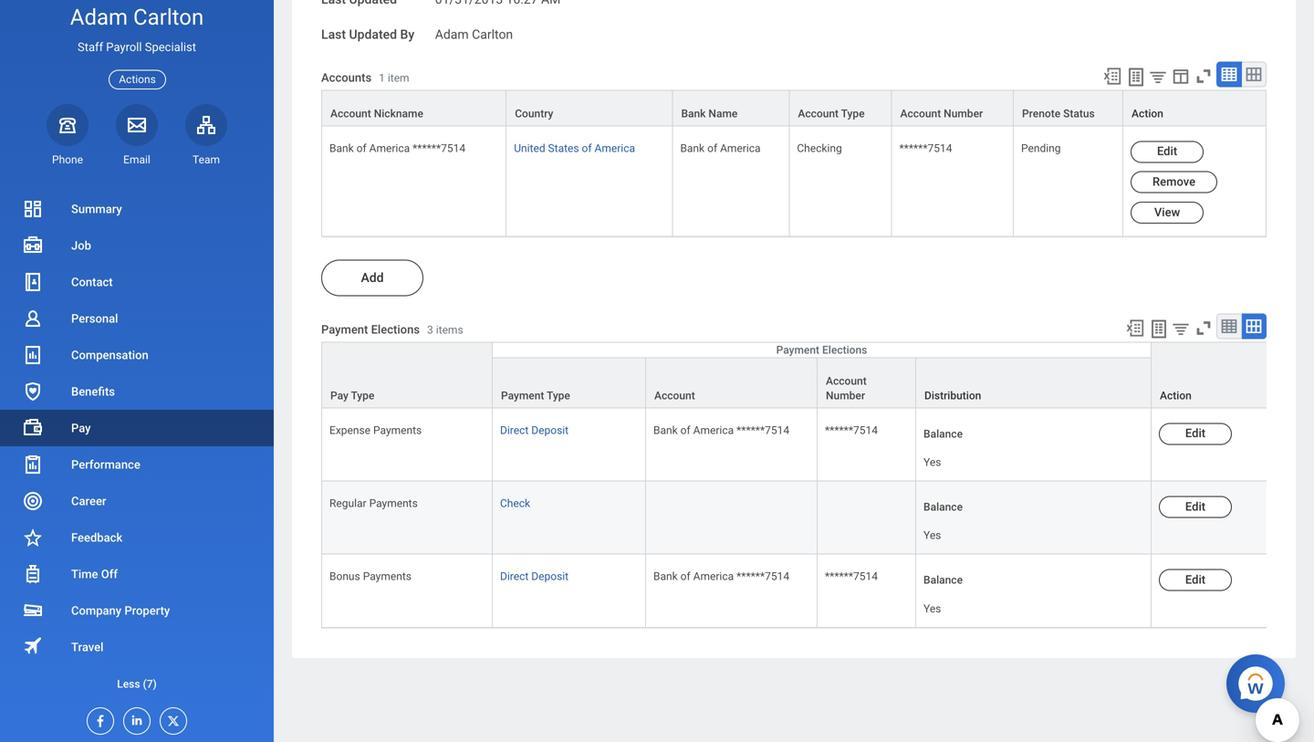 Task type: describe. For each thing, give the bounding box(es) containing it.
america for bank of america ******7514
[[720, 142, 761, 155]]

pay for pay
[[71, 421, 91, 435]]

type for account type
[[841, 107, 865, 120]]

performance
[[71, 458, 140, 471]]

time off link
[[0, 556, 274, 592]]

checking
[[797, 142, 842, 155]]

yes for bonus payments
[[924, 602, 941, 615]]

personal link
[[0, 300, 274, 337]]

payment for payment elections 3 items
[[321, 323, 368, 337]]

compensation
[[71, 348, 149, 362]]

united states of america
[[514, 142, 635, 155]]

actions
[[119, 73, 156, 86]]

career link
[[0, 483, 274, 519]]

check
[[500, 497, 530, 510]]

adam inside navigation pane region
[[70, 4, 128, 30]]

prenote status button
[[1014, 91, 1123, 125]]

direct for bonus payments
[[500, 570, 529, 583]]

personal
[[71, 312, 118, 325]]

add button
[[321, 260, 424, 296]]

united states of america link
[[514, 142, 635, 155]]

account number column header
[[818, 343, 916, 409]]

last
[[321, 27, 346, 42]]

compensation link
[[0, 337, 274, 373]]

linkedin image
[[124, 708, 144, 727]]

payment for payment elections
[[776, 344, 820, 356]]

country
[[515, 107, 553, 120]]

company property link
[[0, 592, 274, 629]]

summary image
[[22, 198, 44, 220]]

phone adam carlton element
[[47, 152, 89, 167]]

bank of america ******7514 element for bonus payments
[[654, 567, 790, 583]]

last updated element
[[435, 0, 561, 8]]

row containing account nickname
[[321, 90, 1267, 126]]

payments for regular payments
[[369, 497, 418, 510]]

bank inside popup button
[[681, 107, 706, 120]]

less
[[117, 678, 140, 690]]

regular payments element
[[329, 493, 418, 510]]

remove
[[1153, 175, 1196, 188]]

time off image
[[22, 563, 44, 585]]

bonus
[[329, 570, 360, 583]]

company property
[[71, 604, 170, 617]]

item
[[388, 72, 409, 85]]

actions button
[[109, 70, 166, 89]]

benefits link
[[0, 373, 274, 410]]

bank name button
[[673, 91, 789, 125]]

pending
[[1021, 142, 1061, 155]]

balance element for expense payments
[[924, 445, 941, 470]]

balance for bonus payments
[[924, 574, 963, 587]]

less (7) button
[[0, 665, 274, 702]]

contact link
[[0, 264, 274, 300]]

states
[[548, 142, 579, 155]]

0 vertical spatial account number button
[[892, 91, 1013, 125]]

summary
[[71, 202, 122, 216]]

yes for expense payments
[[924, 456, 941, 469]]

adam carlton inside navigation pane region
[[70, 4, 204, 30]]

phone
[[52, 153, 83, 166]]

bank of america ******7514 for expense payments
[[654, 424, 790, 437]]

expand table image for second table image from the top
[[1245, 317, 1263, 335]]

1 fullscreen image from the top
[[1194, 66, 1214, 86]]

add
[[361, 270, 384, 285]]

by
[[400, 27, 415, 42]]

feedback
[[71, 531, 123, 544]]

contact
[[71, 275, 113, 289]]

row containing edit
[[321, 126, 1267, 237]]

1 vertical spatial action button
[[1152, 343, 1314, 407]]

2 balance from the top
[[924, 501, 963, 513]]

team
[[193, 153, 220, 166]]

adam inside last updated by element
[[435, 27, 469, 42]]

status
[[1063, 107, 1095, 120]]

type for payment type
[[547, 389, 570, 402]]

account button
[[646, 358, 817, 407]]

benefits
[[71, 385, 115, 398]]

accounts 1 item
[[321, 71, 409, 85]]

action for bottommost action popup button
[[1160, 389, 1192, 402]]

payments for bonus payments
[[363, 570, 412, 583]]

export to excel image
[[1103, 66, 1123, 86]]

bank for expense payments
[[654, 424, 678, 437]]

pay link
[[0, 410, 274, 446]]

1 edit row from the top
[[321, 408, 1314, 482]]

payroll
[[106, 40, 142, 54]]

staff payroll specialist
[[78, 40, 196, 54]]

export to worksheets image
[[1125, 66, 1147, 88]]

row containing account number
[[321, 343, 1314, 409]]

account number for the account number popup button to the top
[[900, 107, 983, 120]]

prenote status
[[1022, 107, 1095, 120]]

regular payments
[[329, 497, 418, 510]]

(7)
[[143, 678, 157, 690]]

time
[[71, 567, 98, 581]]

select to filter grid data image for elections
[[1171, 319, 1191, 338]]

1 cell from the left
[[646, 482, 818, 555]]

account nickname button
[[322, 91, 506, 125]]

deposit for expense payments
[[531, 424, 569, 437]]

payments for expense payments
[[373, 424, 422, 437]]

regular
[[329, 497, 367, 510]]

expand table image for second table image from the bottom
[[1245, 65, 1263, 83]]

export to excel image
[[1125, 318, 1145, 338]]

mail image
[[126, 114, 148, 136]]

bonus payments
[[329, 570, 412, 583]]

country button
[[507, 91, 672, 125]]

payment type column header
[[493, 343, 646, 409]]

career image
[[22, 490, 44, 512]]

distribution button
[[916, 358, 1151, 407]]

updated
[[349, 27, 397, 42]]

last updated by
[[321, 27, 415, 42]]

travel link
[[0, 629, 274, 665]]

email
[[123, 153, 150, 166]]

pay image
[[22, 417, 44, 439]]

pay type column header
[[321, 342, 493, 409]]

email adam carlton element
[[116, 152, 158, 167]]

toolbar for 1
[[1094, 61, 1267, 90]]

travel
[[71, 640, 104, 654]]

remove button
[[1131, 171, 1218, 193]]

summary link
[[0, 191, 274, 227]]

company
[[71, 604, 121, 617]]

contact image
[[22, 271, 44, 293]]

toolbar for elections
[[1117, 313, 1267, 342]]

items
[[436, 324, 463, 337]]

feedback image
[[22, 527, 44, 549]]

2 cell from the left
[[818, 482, 916, 555]]

number inside column header
[[826, 389, 865, 402]]

payment type
[[501, 389, 570, 402]]

account inside "popup button"
[[654, 389, 695, 402]]

bank of america ******7514 for bonus payments
[[654, 570, 790, 583]]

account type button
[[790, 91, 891, 125]]

bank of america ******7514 element for expense payments
[[654, 420, 790, 437]]

accounts
[[321, 71, 372, 85]]

1 table image from the top
[[1220, 65, 1239, 83]]

account number for the account number popup button in the 'account number' column header
[[826, 375, 867, 402]]

1
[[379, 72, 385, 85]]

carlton inside last updated by element
[[472, 27, 513, 42]]

2 fullscreen image from the top
[[1194, 318, 1214, 338]]

bonus payments element
[[329, 567, 412, 583]]

check link
[[500, 493, 530, 510]]

payment type button
[[493, 358, 645, 407]]

phone image
[[55, 114, 80, 136]]

2 table image from the top
[[1220, 317, 1239, 335]]

of for bonus payments
[[681, 570, 691, 583]]



Task type: vqa. For each thing, say whether or not it's contained in the screenshot.
01/01/2020
no



Task type: locate. For each thing, give the bounding box(es) containing it.
list
[[0, 191, 274, 702]]

1 vertical spatial direct deposit
[[500, 570, 569, 583]]

2 balance element from the top
[[924, 518, 941, 543]]

balance for expense payments
[[924, 428, 963, 440]]

1 horizontal spatial elections
[[822, 344, 867, 356]]

elections for payment elections 3 items
[[371, 323, 420, 337]]

0 vertical spatial payment
[[321, 323, 368, 337]]

edit button
[[1131, 141, 1204, 163], [1159, 423, 1232, 445], [1159, 496, 1232, 518], [1159, 569, 1232, 591]]

bank for bank of america ******7514
[[680, 142, 705, 155]]

personal image
[[22, 308, 44, 329]]

1 vertical spatial action
[[1160, 389, 1192, 402]]

0 vertical spatial account number
[[900, 107, 983, 120]]

balance element for bonus payments
[[924, 591, 941, 616]]

0 vertical spatial deposit
[[531, 424, 569, 437]]

adam carlton up staff payroll specialist
[[70, 4, 204, 30]]

2 yes from the top
[[924, 529, 941, 542]]

account column header
[[646, 343, 818, 409]]

payments inside bonus payments 'element'
[[363, 570, 412, 583]]

1 vertical spatial select to filter grid data image
[[1171, 319, 1191, 338]]

1 bank of america ******7514 element from the top
[[654, 420, 790, 437]]

account number
[[900, 107, 983, 120], [826, 375, 867, 402]]

2 vertical spatial payments
[[363, 570, 412, 583]]

1 vertical spatial account number button
[[818, 358, 915, 407]]

1 vertical spatial fullscreen image
[[1194, 318, 1214, 338]]

job image
[[22, 235, 44, 256]]

action button down the click to view/edit grid preferences icon
[[1124, 91, 1266, 125]]

pay
[[330, 389, 349, 402], [71, 421, 91, 435]]

account number button down the payment elections popup button in the top of the page
[[818, 358, 915, 407]]

0 horizontal spatial select to filter grid data image
[[1148, 67, 1168, 86]]

0 vertical spatial direct deposit link
[[500, 420, 569, 437]]

2 direct deposit from the top
[[500, 570, 569, 583]]

off
[[101, 567, 118, 581]]

pay down benefits
[[71, 421, 91, 435]]

0 vertical spatial select to filter grid data image
[[1148, 67, 1168, 86]]

of for expense payments
[[681, 424, 691, 437]]

3
[[427, 324, 433, 337]]

0 vertical spatial number
[[944, 107, 983, 120]]

bank of america ******7514
[[329, 142, 466, 155], [654, 424, 790, 437], [654, 570, 790, 583]]

2 deposit from the top
[[531, 570, 569, 583]]

3 row from the top
[[321, 342, 1314, 409]]

1 horizontal spatial adam
[[435, 27, 469, 42]]

view
[[1154, 205, 1180, 219]]

select to filter grid data image
[[1148, 67, 1168, 86], [1171, 319, 1191, 338]]

0 vertical spatial payments
[[373, 424, 422, 437]]

0 horizontal spatial type
[[351, 389, 375, 402]]

number left prenote
[[944, 107, 983, 120]]

2 direct from the top
[[500, 570, 529, 583]]

0 vertical spatial action button
[[1124, 91, 1266, 125]]

1 vertical spatial table image
[[1220, 317, 1239, 335]]

fullscreen image right the click to view/edit grid preferences icon
[[1194, 66, 1214, 86]]

2 vertical spatial balance element
[[924, 591, 941, 616]]

payment inside payment type popup button
[[501, 389, 544, 402]]

1 horizontal spatial type
[[547, 389, 570, 402]]

1 vertical spatial direct
[[500, 570, 529, 583]]

performance image
[[22, 454, 44, 476]]

adam up staff
[[70, 4, 128, 30]]

specialist
[[145, 40, 196, 54]]

expand table image
[[1245, 65, 1263, 83], [1245, 317, 1263, 335]]

select to filter grid data image right export to worksheets image
[[1148, 67, 1168, 86]]

direct deposit
[[500, 424, 569, 437], [500, 570, 569, 583]]

account nickname
[[330, 107, 423, 120]]

click to view/edit grid preferences image
[[1171, 66, 1191, 86]]

action
[[1132, 107, 1164, 120], [1160, 389, 1192, 402]]

table image right the click to view/edit grid preferences icon
[[1220, 65, 1239, 83]]

fullscreen image right export to worksheets icon
[[1194, 318, 1214, 338]]

payments right expense
[[373, 424, 422, 437]]

number down the payment elections popup button in the top of the page
[[826, 389, 865, 402]]

edit row
[[321, 408, 1314, 482], [321, 482, 1314, 555], [321, 555, 1314, 628]]

table image right export to worksheets icon
[[1220, 317, 1239, 335]]

america
[[369, 142, 410, 155], [595, 142, 635, 155], [720, 142, 761, 155], [693, 424, 734, 437], [693, 570, 734, 583]]

action for topmost action popup button
[[1132, 107, 1164, 120]]

1 balance from the top
[[924, 428, 963, 440]]

1 horizontal spatial select to filter grid data image
[[1171, 319, 1191, 338]]

2 edit row from the top
[[321, 482, 1314, 555]]

0 horizontal spatial pay
[[71, 421, 91, 435]]

payment inside the payment elections popup button
[[776, 344, 820, 356]]

0 vertical spatial toolbar
[[1094, 61, 1267, 90]]

x image
[[161, 708, 181, 728]]

adam right by on the left top
[[435, 27, 469, 42]]

1 horizontal spatial account number
[[900, 107, 983, 120]]

direct deposit link down payment type
[[500, 420, 569, 437]]

payment for payment type
[[501, 389, 544, 402]]

0 vertical spatial table image
[[1220, 65, 1239, 83]]

1 vertical spatial toolbar
[[1117, 313, 1267, 342]]

phone button
[[47, 104, 89, 167]]

carlton inside navigation pane region
[[133, 4, 204, 30]]

3 balance from the top
[[924, 574, 963, 587]]

action button
[[1124, 91, 1266, 125], [1152, 343, 1314, 407]]

1 row from the top
[[321, 90, 1267, 126]]

1 vertical spatial deposit
[[531, 570, 569, 583]]

2 vertical spatial yes
[[924, 602, 941, 615]]

0 vertical spatial direct
[[500, 424, 529, 437]]

compensation image
[[22, 344, 44, 366]]

3 edit row from the top
[[321, 555, 1314, 628]]

direct for expense payments
[[500, 424, 529, 437]]

select to filter grid data image right export to worksheets icon
[[1171, 319, 1191, 338]]

carlton
[[133, 4, 204, 30], [472, 27, 513, 42]]

account number button
[[892, 91, 1013, 125], [818, 358, 915, 407]]

3 balance element from the top
[[924, 591, 941, 616]]

0 vertical spatial balance element
[[924, 445, 941, 470]]

1 vertical spatial bank of america ******7514
[[654, 424, 790, 437]]

direct down check
[[500, 570, 529, 583]]

1 vertical spatial balance element
[[924, 518, 941, 543]]

bank name
[[681, 107, 738, 120]]

1 vertical spatial payments
[[369, 497, 418, 510]]

expense payments
[[329, 424, 422, 437]]

1 vertical spatial direct deposit link
[[500, 567, 569, 583]]

0 vertical spatial direct deposit
[[500, 424, 569, 437]]

1 vertical spatial yes
[[924, 529, 941, 542]]

feedback link
[[0, 519, 274, 556]]

2 direct deposit link from the top
[[500, 567, 569, 583]]

1 vertical spatial account number
[[826, 375, 867, 402]]

1 balance element from the top
[[924, 445, 941, 470]]

0 horizontal spatial number
[[826, 389, 865, 402]]

1 direct deposit from the top
[[500, 424, 569, 437]]

of for bank of america ******7514
[[707, 142, 718, 155]]

time off
[[71, 567, 118, 581]]

1 deposit from the top
[[531, 424, 569, 437]]

0 horizontal spatial payment
[[321, 323, 368, 337]]

of
[[357, 142, 367, 155], [582, 142, 592, 155], [707, 142, 718, 155], [681, 424, 691, 437], [681, 570, 691, 583]]

type
[[841, 107, 865, 120], [351, 389, 375, 402], [547, 389, 570, 402]]

payments right regular
[[369, 497, 418, 510]]

1 horizontal spatial carlton
[[472, 27, 513, 42]]

2 horizontal spatial type
[[841, 107, 865, 120]]

1 expand table image from the top
[[1245, 65, 1263, 83]]

1 vertical spatial number
[[826, 389, 865, 402]]

last updated by element
[[435, 16, 513, 43]]

payments right bonus
[[363, 570, 412, 583]]

staff
[[78, 40, 103, 54]]

elections inside popup button
[[822, 344, 867, 356]]

expense payments element
[[329, 420, 422, 437]]

career
[[71, 494, 106, 508]]

1 yes from the top
[[924, 456, 941, 469]]

bank of america
[[680, 142, 761, 155]]

0 vertical spatial fullscreen image
[[1194, 66, 1214, 86]]

2 vertical spatial payment
[[501, 389, 544, 402]]

account number button inside 'account number' column header
[[818, 358, 915, 407]]

account number inside column header
[[826, 375, 867, 402]]

team adam carlton element
[[185, 152, 227, 167]]

action down export to worksheets image
[[1132, 107, 1164, 120]]

0 vertical spatial bank of america ******7514 element
[[654, 420, 790, 437]]

elections for payment elections
[[822, 344, 867, 356]]

email button
[[116, 104, 158, 167]]

0 vertical spatial pay
[[330, 389, 349, 402]]

2 vertical spatial balance
[[924, 574, 963, 587]]

0 horizontal spatial elections
[[371, 323, 420, 337]]

account
[[330, 107, 371, 120], [798, 107, 839, 120], [900, 107, 941, 120], [826, 375, 867, 387], [654, 389, 695, 402]]

cell
[[646, 482, 818, 555], [818, 482, 916, 555]]

4 row from the top
[[321, 343, 1314, 409]]

row
[[321, 90, 1267, 126], [321, 126, 1267, 237], [321, 342, 1314, 409], [321, 343, 1314, 409]]

name
[[709, 107, 738, 120]]

0 horizontal spatial account number
[[826, 375, 867, 402]]

carlton up specialist
[[133, 4, 204, 30]]

row containing payment elections
[[321, 342, 1314, 409]]

payment elections button
[[493, 343, 1151, 357]]

deposit
[[531, 424, 569, 437], [531, 570, 569, 583]]

account number button left prenote
[[892, 91, 1013, 125]]

2 horizontal spatial payment
[[776, 344, 820, 356]]

0 vertical spatial bank of america ******7514
[[329, 142, 466, 155]]

direct deposit for bonus payments
[[500, 570, 569, 583]]

0 horizontal spatial carlton
[[133, 4, 204, 30]]

3 yes from the top
[[924, 602, 941, 615]]

1 vertical spatial balance
[[924, 501, 963, 513]]

expense
[[329, 424, 371, 437]]

action down export to worksheets icon
[[1160, 389, 1192, 402]]

1 vertical spatial payment
[[776, 344, 820, 356]]

0 vertical spatial yes
[[924, 456, 941, 469]]

2 expand table image from the top
[[1245, 317, 1263, 335]]

type inside payment type popup button
[[547, 389, 570, 402]]

yes
[[924, 456, 941, 469], [924, 529, 941, 542], [924, 602, 941, 615]]

distribution
[[925, 389, 982, 402]]

payments
[[373, 424, 422, 437], [369, 497, 418, 510], [363, 570, 412, 583]]

select to filter grid data image for 1
[[1148, 67, 1168, 86]]

action button down export to worksheets icon
[[1152, 343, 1314, 407]]

pay inside "list"
[[71, 421, 91, 435]]

type inside pay type popup button
[[351, 389, 375, 402]]

direct deposit link down check
[[500, 567, 569, 583]]

view team image
[[195, 114, 217, 136]]

toolbar
[[1094, 61, 1267, 90], [1117, 313, 1267, 342]]

direct deposit down payment type
[[500, 424, 569, 437]]

0 vertical spatial elections
[[371, 323, 420, 337]]

performance link
[[0, 446, 274, 483]]

type for pay type
[[351, 389, 375, 402]]

navigation pane region
[[0, 0, 274, 742]]

adam carlton
[[70, 4, 204, 30], [435, 27, 513, 42]]

payments inside regular payments element
[[369, 497, 418, 510]]

edit
[[1157, 144, 1178, 158], [1186, 426, 1206, 440], [1186, 500, 1206, 513], [1186, 573, 1206, 586]]

list containing summary
[[0, 191, 274, 702]]

payment
[[321, 323, 368, 337], [776, 344, 820, 356], [501, 389, 544, 402]]

direct down payment type
[[500, 424, 529, 437]]

1 vertical spatial bank of america ******7514 element
[[654, 567, 790, 583]]

prenote
[[1022, 107, 1061, 120]]

0 vertical spatial action
[[1132, 107, 1164, 120]]

united
[[514, 142, 545, 155]]

pay up expense
[[330, 389, 349, 402]]

payments inside expense payments element
[[373, 424, 422, 437]]

2 row from the top
[[321, 126, 1267, 237]]

number
[[944, 107, 983, 120], [826, 389, 865, 402]]

1 horizontal spatial number
[[944, 107, 983, 120]]

view button
[[1131, 202, 1204, 224]]

pay type button
[[322, 343, 492, 407]]

2 bank of america ******7514 element from the top
[[654, 567, 790, 583]]

job
[[71, 239, 91, 252]]

team link
[[185, 104, 227, 167]]

payment elections 3 items
[[321, 323, 463, 337]]

workday assistant region
[[1227, 647, 1292, 713]]

0 horizontal spatial adam
[[70, 4, 128, 30]]

property
[[124, 604, 170, 617]]

balance element
[[924, 445, 941, 470], [924, 518, 941, 543], [924, 591, 941, 616]]

pay inside popup button
[[330, 389, 349, 402]]

pay type
[[330, 389, 375, 402]]

0 horizontal spatial adam carlton
[[70, 4, 204, 30]]

payment elections
[[776, 344, 867, 356]]

pay for pay type
[[330, 389, 349, 402]]

type inside account type popup button
[[841, 107, 865, 120]]

job link
[[0, 227, 274, 264]]

export to worksheets image
[[1148, 318, 1170, 340]]

0 vertical spatial expand table image
[[1245, 65, 1263, 83]]

1 horizontal spatial payment
[[501, 389, 544, 402]]

1 horizontal spatial adam carlton
[[435, 27, 513, 42]]

2 vertical spatial bank of america ******7514
[[654, 570, 790, 583]]

1 direct deposit link from the top
[[500, 420, 569, 437]]

nickname
[[374, 107, 423, 120]]

benefits image
[[22, 381, 44, 403]]

bank of america ******7514 element
[[654, 420, 790, 437], [654, 567, 790, 583]]

1 vertical spatial expand table image
[[1245, 317, 1263, 335]]

direct deposit link for bonus payments
[[500, 567, 569, 583]]

0 vertical spatial balance
[[924, 428, 963, 440]]

table image
[[1220, 65, 1239, 83], [1220, 317, 1239, 335]]

1 horizontal spatial pay
[[330, 389, 349, 402]]

less (7)
[[117, 678, 157, 690]]

1 vertical spatial pay
[[71, 421, 91, 435]]

adam carlton down "last updated" element
[[435, 27, 513, 42]]

1 vertical spatial elections
[[822, 344, 867, 356]]

bank for bonus payments
[[654, 570, 678, 583]]

account type
[[798, 107, 865, 120]]

direct deposit down check
[[500, 570, 569, 583]]

facebook image
[[88, 708, 108, 728]]

deposit for bonus payments
[[531, 570, 569, 583]]

fullscreen image
[[1194, 66, 1214, 86], [1194, 318, 1214, 338]]

carlton down "last updated" element
[[472, 27, 513, 42]]

1 direct from the top
[[500, 424, 529, 437]]

travel image
[[22, 635, 44, 657]]

bank
[[681, 107, 706, 120], [329, 142, 354, 155], [680, 142, 705, 155], [654, 424, 678, 437], [654, 570, 678, 583]]

direct deposit link for expense payments
[[500, 420, 569, 437]]

direct deposit for expense payments
[[500, 424, 569, 437]]

america for expense payments
[[693, 424, 734, 437]]

america for bonus payments
[[693, 570, 734, 583]]

company property image
[[22, 600, 44, 622]]



